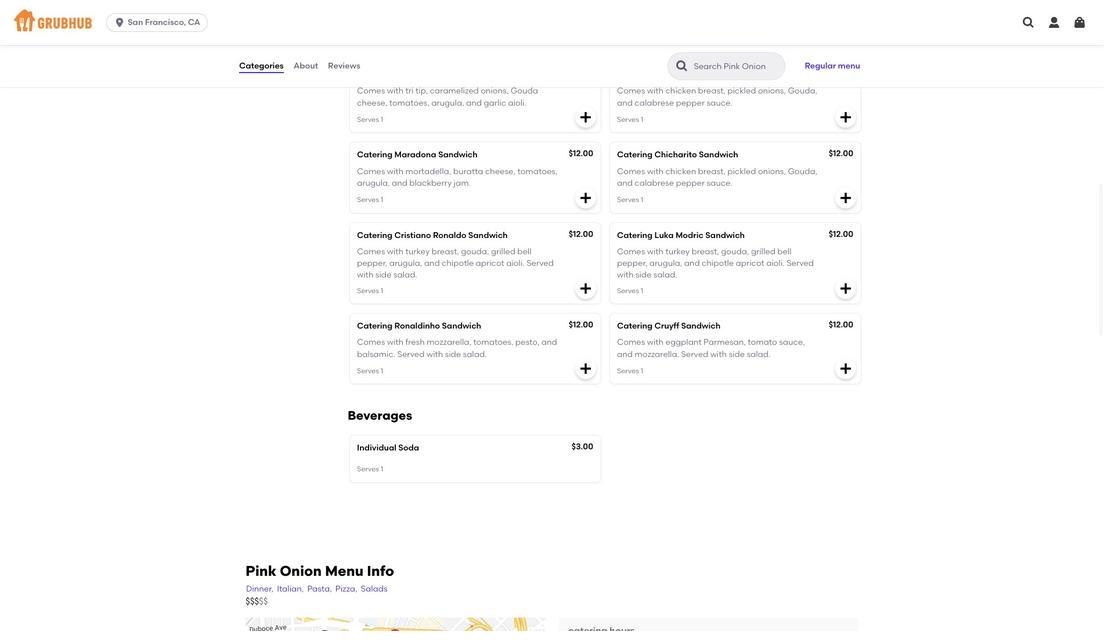 Task type: locate. For each thing, give the bounding box(es) containing it.
1 gouda, from the left
[[461, 247, 489, 257]]

and inside comes with eggplant parmesan, tomato sauce, and mozzarella. served with side salad.
[[617, 349, 633, 359]]

1 horizontal spatial pepper,
[[617, 258, 648, 268]]

calabrese down chicharito on the right of page
[[635, 178, 674, 188]]

about button
[[293, 45, 319, 87]]

2 pickled from the top
[[728, 166, 756, 176]]

2 chicken from the top
[[666, 166, 696, 176]]

0 horizontal spatial chipotle
[[442, 258, 474, 268]]

1 apricot from the left
[[476, 258, 505, 268]]

sandwich for catering maradona sandwich
[[438, 150, 478, 160]]

1 up catering chicharito sandwich
[[641, 116, 643, 124]]

onions, inside comes with tri tip, caramelized onions, gouda cheese, tomatoes, arugula, and garlic aioli.
[[481, 86, 509, 96]]

0 horizontal spatial tomatoes,
[[389, 98, 430, 108]]

tomatoes,
[[389, 98, 430, 108], [518, 166, 558, 176], [473, 337, 514, 347]]

1 up "catering cruyff sandwich"
[[641, 287, 643, 295]]

2 comes with chicken breast, pickled onions, gouda, and calabrese pepper sauce. from the top
[[617, 166, 818, 188]]

cheese,
[[357, 98, 387, 108], [485, 166, 516, 176]]

1 down catering maradona sandwich
[[381, 196, 383, 204]]

catering left chicharito on the right of page
[[617, 150, 653, 160]]

0 horizontal spatial apricot
[[476, 258, 505, 268]]

catering left zidane
[[617, 70, 653, 80]]

turkey down cristiano
[[406, 247, 430, 257]]

0 horizontal spatial pepper,
[[357, 258, 388, 268]]

chicken
[[666, 86, 696, 96], [666, 166, 696, 176]]

1 vertical spatial calabrese
[[635, 178, 674, 188]]

gouda, for modric
[[721, 247, 749, 257]]

1 vertical spatial pepper
[[676, 178, 705, 188]]

tri
[[406, 86, 414, 96]]

served with side salad.
[[348, 39, 424, 47]]

$12.00 for catering cruyff sandwich
[[829, 320, 854, 330]]

with inside comes with tri tip, caramelized onions, gouda cheese, tomatoes, arugula, and garlic aioli.
[[387, 86, 404, 96]]

1 pepper from the top
[[676, 98, 705, 108]]

comes with chicken breast, pickled onions, gouda, and calabrese pepper sauce.
[[617, 86, 818, 108], [617, 166, 818, 188]]

dinner, italian, pasta, pizza, salads
[[246, 584, 388, 594]]

1
[[381, 116, 383, 124], [641, 116, 643, 124], [381, 196, 383, 204], [641, 196, 643, 204], [381, 287, 383, 295], [641, 287, 643, 295], [381, 367, 383, 375], [641, 367, 643, 375], [381, 465, 383, 473]]

jam.
[[454, 178, 471, 188]]

pickled for catering zidane sandwich
[[728, 86, 756, 96]]

soda
[[398, 443, 419, 453]]

$12.00 for catering chicharito sandwich
[[829, 149, 854, 159]]

calabrese for zidane
[[635, 98, 674, 108]]

1 bell from the left
[[518, 247, 532, 257]]

comes with turkey breast, gouda, grilled bell pepper, arugula, and chipotle apricot aioli. served with side salad. down modric
[[617, 247, 814, 280]]

0 vertical spatial sauce.
[[707, 98, 733, 108]]

sandwich up mozzarella,
[[442, 321, 481, 331]]

search icon image
[[676, 59, 689, 73]]

0 vertical spatial pickled
[[728, 86, 756, 96]]

calabrese for chicharito
[[635, 178, 674, 188]]

pepper down catering chicharito sandwich
[[676, 178, 705, 188]]

0 horizontal spatial cheese,
[[357, 98, 387, 108]]

$12.00 for catering luka modric sandwich
[[829, 229, 854, 239]]

catering cristiano ronaldo sandwich
[[357, 230, 508, 240]]

2 grilled from the left
[[751, 247, 776, 257]]

1 vertical spatial chicken
[[666, 166, 696, 176]]

caramelized
[[430, 86, 479, 96]]

onions,
[[481, 86, 509, 96], [758, 86, 786, 96], [758, 166, 786, 176]]

tip,
[[416, 86, 428, 96]]

svg image for comes with fresh mozzarella, tomatoes, pesto, and balsamic. served with side salad.
[[579, 362, 593, 376]]

0 horizontal spatial gouda,
[[461, 247, 489, 257]]

salad. down mozzarella,
[[463, 349, 487, 359]]

0 vertical spatial chicken
[[666, 86, 696, 96]]

breast, down modric
[[692, 247, 719, 257]]

salad.
[[404, 39, 424, 47], [394, 270, 417, 280], [654, 270, 678, 280], [463, 349, 487, 359], [747, 349, 771, 359]]

and inside comes with mortadella, buratta cheese, tomatoes, arugula, and blackberry jam.
[[392, 178, 408, 188]]

svg image
[[1022, 16, 1036, 30], [1048, 16, 1061, 30], [839, 282, 853, 296], [579, 362, 593, 376], [839, 362, 853, 376]]

1 horizontal spatial comes with turkey breast, gouda, grilled bell pepper, arugula, and chipotle apricot aioli. served with side salad.
[[617, 247, 814, 280]]

2 apricot from the left
[[736, 258, 765, 268]]

1 horizontal spatial grilled
[[751, 247, 776, 257]]

1 horizontal spatial turkey
[[666, 247, 690, 257]]

aioli.
[[508, 98, 527, 108], [506, 258, 525, 268], [767, 258, 785, 268]]

0 horizontal spatial comes with turkey breast, gouda, grilled bell pepper, arugula, and chipotle apricot aioli. served with side salad.
[[357, 247, 554, 280]]

1 gouda, from the top
[[788, 86, 818, 96]]

comes inside comes with fresh mozzarella, tomatoes, pesto, and balsamic. served with side salad.
[[357, 337, 385, 347]]

cheese, down reviews button
[[357, 98, 387, 108]]

1 for catering ronaldinho sandwich
[[381, 367, 383, 375]]

categories button
[[239, 45, 284, 87]]

1 vertical spatial beverages
[[348, 408, 412, 423]]

1 sauce. from the top
[[707, 98, 733, 108]]

1 comes with turkey breast, gouda, grilled bell pepper, arugula, and chipotle apricot aioli. served with side salad. from the left
[[357, 247, 554, 280]]

arugula, down caramelized
[[432, 98, 464, 108]]

cheese, right buratta
[[485, 166, 516, 176]]

apricot for catering luka modric sandwich
[[736, 258, 765, 268]]

breast, down "search pink onion" "search field"
[[698, 86, 726, 96]]

2 gouda, from the top
[[788, 166, 818, 176]]

1 vertical spatial sauce.
[[707, 178, 733, 188]]

blackberry
[[410, 178, 452, 188]]

serves 1
[[357, 116, 383, 124], [617, 116, 643, 124], [357, 196, 383, 204], [617, 196, 643, 204], [357, 287, 383, 295], [617, 287, 643, 295], [357, 367, 383, 375], [617, 367, 643, 375], [357, 465, 383, 473]]

1 for catering cristiano ronaldo sandwich
[[381, 287, 383, 295]]

bell for catering luka modric sandwich
[[778, 247, 792, 257]]

catering for catering cruyff sandwich
[[617, 321, 653, 331]]

reviews
[[328, 61, 360, 71]]

sandwich right chicharito on the right of page
[[699, 150, 739, 160]]

and
[[466, 98, 482, 108], [617, 98, 633, 108], [392, 178, 408, 188], [617, 178, 633, 188], [424, 258, 440, 268], [684, 258, 700, 268], [542, 337, 557, 347], [617, 349, 633, 359]]

sandwich right modric
[[706, 230, 745, 240]]

catering left luka
[[617, 230, 653, 240]]

1 chipotle from the left
[[442, 258, 474, 268]]

1 up 'catering luka modric sandwich'
[[641, 196, 643, 204]]

arugula, down catering maradona sandwich
[[357, 178, 390, 188]]

0 vertical spatial gouda,
[[788, 86, 818, 96]]

1 horizontal spatial cheese,
[[485, 166, 516, 176]]

onions, for catering zidane sandwich
[[758, 86, 786, 96]]

0 horizontal spatial grilled
[[491, 247, 516, 257]]

1 pepper, from the left
[[357, 258, 388, 268]]

catering up 'balsamic.' at left bottom
[[357, 321, 393, 331]]

1 for catering chicharito sandwich
[[641, 196, 643, 204]]

1 for catering luka modric sandwich
[[641, 287, 643, 295]]

comes with turkey breast, gouda, grilled bell pepper, arugula, and chipotle apricot aioli. served with side salad. down ronaldo
[[357, 247, 554, 280]]

bell
[[518, 247, 532, 257], [778, 247, 792, 257]]

individual
[[357, 443, 397, 453]]

$12.00 for catering zidane sandwich
[[829, 69, 854, 78]]

catering for catering ronaldinho sandwich
[[357, 321, 393, 331]]

2 sauce. from the top
[[707, 178, 733, 188]]

svg image for comes with eggplant parmesan, tomato sauce, and mozzarella. served with side salad.
[[839, 362, 853, 376]]

sandwich up buratta
[[438, 150, 478, 160]]

comes for catering zidane sandwich
[[617, 86, 645, 96]]

apricot for catering cristiano ronaldo sandwich
[[476, 258, 505, 268]]

ca
[[188, 17, 200, 27]]

1 horizontal spatial bell
[[778, 247, 792, 257]]

gouda, down 'catering luka modric sandwich'
[[721, 247, 749, 257]]

sauce. for catering chicharito sandwich
[[707, 178, 733, 188]]

2 gouda, from the left
[[721, 247, 749, 257]]

pepper
[[676, 98, 705, 108], [676, 178, 705, 188]]

gouda,
[[461, 247, 489, 257], [721, 247, 749, 257]]

beverages up categories
[[239, 32, 280, 42]]

2 horizontal spatial tomatoes,
[[518, 166, 558, 176]]

1 horizontal spatial gouda,
[[721, 247, 749, 257]]

1 up catering ronaldinho sandwich
[[381, 287, 383, 295]]

1 chicken from the top
[[666, 86, 696, 96]]

1 horizontal spatial apricot
[[736, 258, 765, 268]]

catering for catering luka modric sandwich
[[617, 230, 653, 240]]

catering ronaldinho sandwich
[[357, 321, 481, 331]]

1 vertical spatial comes with chicken breast, pickled onions, gouda, and calabrese pepper sauce.
[[617, 166, 818, 188]]

served
[[348, 39, 371, 47], [527, 258, 554, 268], [787, 258, 814, 268], [398, 349, 425, 359], [681, 349, 709, 359]]

2 pepper, from the left
[[617, 258, 648, 268]]

1 horizontal spatial tomatoes,
[[473, 337, 514, 347]]

1 grilled from the left
[[491, 247, 516, 257]]

pepper, for catering cristiano ronaldo sandwich
[[357, 258, 388, 268]]

main navigation navigation
[[0, 0, 1104, 45]]

comes inside comes with mortadella, buratta cheese, tomatoes, arugula, and blackberry jam.
[[357, 166, 385, 176]]

sauce.
[[707, 98, 733, 108], [707, 178, 733, 188]]

salads button
[[360, 583, 388, 596]]

pepper,
[[357, 258, 388, 268], [617, 258, 648, 268]]

chipotle down ronaldo
[[442, 258, 474, 268]]

serves 1 for catering zidane sandwich
[[617, 116, 643, 124]]

2 turkey from the left
[[666, 247, 690, 257]]

arugula, inside comes with mortadella, buratta cheese, tomatoes, arugula, and blackberry jam.
[[357, 178, 390, 188]]

serves 1 for catering luka modric sandwich
[[617, 287, 643, 295]]

beverages
[[239, 32, 280, 42], [348, 408, 412, 423]]

1 vertical spatial pickled
[[728, 166, 756, 176]]

pizza,
[[336, 584, 357, 594]]

catering
[[617, 70, 653, 80], [357, 150, 393, 160], [617, 150, 653, 160], [357, 230, 393, 240], [617, 230, 653, 240], [357, 321, 393, 331], [617, 321, 653, 331]]

0 horizontal spatial turkey
[[406, 247, 430, 257]]

0 vertical spatial tomatoes,
[[389, 98, 430, 108]]

gouda
[[511, 86, 538, 96]]

0 vertical spatial cheese,
[[357, 98, 387, 108]]

1 turkey from the left
[[406, 247, 430, 257]]

sandwich
[[685, 70, 724, 80], [438, 150, 478, 160], [699, 150, 739, 160], [469, 230, 508, 240], [706, 230, 745, 240], [442, 321, 481, 331], [681, 321, 721, 331]]

chicken down catering chicharito sandwich
[[666, 166, 696, 176]]

comes inside comes with eggplant parmesan, tomato sauce, and mozzarella. served with side salad.
[[617, 337, 645, 347]]

menu
[[838, 61, 861, 71]]

1 pickled from the top
[[728, 86, 756, 96]]

mortadella,
[[406, 166, 451, 176]]

1 vertical spatial gouda,
[[788, 166, 818, 176]]

0 vertical spatial pepper
[[676, 98, 705, 108]]

chicken down the catering zidane sandwich
[[666, 86, 696, 96]]

0 vertical spatial beverages
[[239, 32, 280, 42]]

0 vertical spatial calabrese
[[635, 98, 674, 108]]

comes with turkey breast, gouda, grilled bell pepper, arugula, and chipotle apricot aioli. served with side salad. for modric
[[617, 247, 814, 280]]

maradona
[[395, 150, 436, 160]]

sauce. down "search pink onion" "search field"
[[707, 98, 733, 108]]

0 vertical spatial comes with chicken breast, pickled onions, gouda, and calabrese pepper sauce.
[[617, 86, 818, 108]]

side
[[389, 39, 402, 47], [376, 270, 392, 280], [636, 270, 652, 280], [445, 349, 461, 359], [729, 349, 745, 359]]

comes with chicken breast, pickled onions, gouda, and calabrese pepper sauce. down "search pink onion" "search field"
[[617, 86, 818, 108]]

catering luka modric sandwich
[[617, 230, 745, 240]]

gouda,
[[788, 86, 818, 96], [788, 166, 818, 176]]

comes with turkey breast, gouda, grilled bell pepper, arugula, and chipotle apricot aioli. served with side salad.
[[357, 247, 554, 280], [617, 247, 814, 280]]

1 calabrese from the top
[[635, 98, 674, 108]]

1 horizontal spatial chipotle
[[702, 258, 734, 268]]

chipotle
[[442, 258, 474, 268], [702, 258, 734, 268]]

2 bell from the left
[[778, 247, 792, 257]]

serves 1 for catering chicharito sandwich
[[617, 196, 643, 204]]

gouda, down ronaldo
[[461, 247, 489, 257]]

salads
[[361, 584, 388, 594]]

2 chipotle from the left
[[702, 258, 734, 268]]

comes for catering luka modric sandwich
[[617, 247, 645, 257]]

0 horizontal spatial bell
[[518, 247, 532, 257]]

sauce. for catering zidane sandwich
[[707, 98, 733, 108]]

breast, down ronaldo
[[432, 247, 459, 257]]

calabrese down zidane
[[635, 98, 674, 108]]

san francisco, ca
[[128, 17, 200, 27]]

1 down mozzarella. on the right of the page
[[641, 367, 643, 375]]

1 vertical spatial cheese,
[[485, 166, 516, 176]]

2 comes with turkey breast, gouda, grilled bell pepper, arugula, and chipotle apricot aioli. served with side salad. from the left
[[617, 247, 814, 280]]

pepper down the catering zidane sandwich
[[676, 98, 705, 108]]

breast, down catering chicharito sandwich
[[698, 166, 726, 176]]

turkey down 'catering luka modric sandwich'
[[666, 247, 690, 257]]

comes with chicken breast, pickled onions, gouda, and calabrese pepper sauce. down catering chicharito sandwich
[[617, 166, 818, 188]]

1 for catering zidane sandwich
[[641, 116, 643, 124]]

tomatoes, inside comes with mortadella, buratta cheese, tomatoes, arugula, and blackberry jam.
[[518, 166, 558, 176]]

beverages up individual
[[348, 408, 412, 423]]

pasta, button
[[307, 583, 333, 596]]

catering for catering maradona sandwich
[[357, 150, 393, 160]]

and inside comes with tri tip, caramelized onions, gouda cheese, tomatoes, arugula, and garlic aioli.
[[466, 98, 482, 108]]

fresh
[[406, 337, 425, 347]]

1 vertical spatial tomatoes,
[[518, 166, 558, 176]]

2 vertical spatial tomatoes,
[[473, 337, 514, 347]]

bell for catering cristiano ronaldo sandwich
[[518, 247, 532, 257]]

italian, button
[[276, 583, 305, 596]]

$12.00 for catering maradona sandwich
[[569, 149, 593, 159]]

sandwich right zidane
[[685, 70, 724, 80]]

$12.00
[[829, 69, 854, 78], [569, 149, 593, 159], [829, 149, 854, 159], [569, 229, 593, 239], [829, 229, 854, 239], [569, 320, 593, 330], [829, 320, 854, 330]]

comes
[[357, 86, 385, 96], [617, 86, 645, 96], [357, 166, 385, 176], [617, 166, 645, 176], [357, 247, 385, 257], [617, 247, 645, 257], [357, 337, 385, 347], [617, 337, 645, 347]]

catering left cruyff
[[617, 321, 653, 331]]

$12.00 for catering cristiano ronaldo sandwich
[[569, 229, 593, 239]]

apricot
[[476, 258, 505, 268], [736, 258, 765, 268]]

modric
[[676, 230, 704, 240]]

catering for catering zidane sandwich
[[617, 70, 653, 80]]

pickled
[[728, 86, 756, 96], [728, 166, 756, 176]]

pesto,
[[516, 337, 540, 347]]

arugula, down luka
[[650, 258, 682, 268]]

served inside comes with eggplant parmesan, tomato sauce, and mozzarella. served with side salad.
[[681, 349, 709, 359]]

1 comes with chicken breast, pickled onions, gouda, and calabrese pepper sauce. from the top
[[617, 86, 818, 108]]

serves for catering cristiano ronaldo sandwich
[[357, 287, 379, 295]]

catering for catering chicharito sandwich
[[617, 150, 653, 160]]

catering left 'maradona'
[[357, 150, 393, 160]]

chipotle down modric
[[702, 258, 734, 268]]

1 down 'balsamic.' at left bottom
[[381, 367, 383, 375]]

comes with tri tip, caramelized onions, gouda cheese, tomatoes, arugula, and garlic aioli.
[[357, 86, 538, 108]]

calabrese
[[635, 98, 674, 108], [635, 178, 674, 188]]

svg image
[[1073, 16, 1087, 30], [114, 17, 125, 28], [579, 111, 593, 124], [839, 111, 853, 124], [579, 191, 593, 205], [839, 191, 853, 205], [579, 282, 593, 296]]

catering left cristiano
[[357, 230, 393, 240]]

2 pepper from the top
[[676, 178, 705, 188]]

sauce. down catering chicharito sandwich
[[707, 178, 733, 188]]

comes with chicken breast, pickled onions, gouda, and calabrese pepper sauce. for catering chicharito sandwich
[[617, 166, 818, 188]]

regular menu button
[[800, 53, 866, 79]]

1 horizontal spatial beverages
[[348, 408, 412, 423]]

sandwich up the eggplant
[[681, 321, 721, 331]]

svg image inside san francisco, ca button
[[114, 17, 125, 28]]

arugula, inside comes with tri tip, caramelized onions, gouda cheese, tomatoes, arugula, and garlic aioli.
[[432, 98, 464, 108]]

catering for catering cristiano ronaldo sandwich
[[357, 230, 393, 240]]

serves for catering zidane sandwich
[[617, 116, 639, 124]]

2 calabrese from the top
[[635, 178, 674, 188]]

info
[[367, 562, 394, 579]]

salad. down "tomato"
[[747, 349, 771, 359]]

breast,
[[698, 86, 726, 96], [698, 166, 726, 176], [432, 247, 459, 257], [692, 247, 719, 257]]

$$$
[[246, 596, 259, 607]]

cheese, inside comes with mortadella, buratta cheese, tomatoes, arugula, and blackberry jam.
[[485, 166, 516, 176]]

grilled
[[491, 247, 516, 257], [751, 247, 776, 257]]



Task type: vqa. For each thing, say whether or not it's contained in the screenshot.
garden
no



Task type: describe. For each thing, give the bounding box(es) containing it.
dinner,
[[246, 584, 274, 594]]

comes with mortadella, buratta cheese, tomatoes, arugula, and blackberry jam.
[[357, 166, 558, 188]]

buratta
[[453, 166, 483, 176]]

side inside comes with fresh mozzarella, tomatoes, pesto, and balsamic. served with side salad.
[[445, 349, 461, 359]]

categories
[[239, 61, 284, 71]]

comes for catering cristiano ronaldo sandwich
[[357, 247, 385, 257]]

pink
[[246, 562, 276, 579]]

onions, for catering chicharito sandwich
[[758, 166, 786, 176]]

arugula, down cristiano
[[389, 258, 422, 268]]

sandwich for catering cruyff sandwich
[[681, 321, 721, 331]]

balsamic.
[[357, 349, 396, 359]]

aioli. inside comes with tri tip, caramelized onions, gouda cheese, tomatoes, arugula, and garlic aioli.
[[508, 98, 527, 108]]

mozzarella,
[[427, 337, 472, 347]]

gouda, for catering zidane sandwich
[[788, 86, 818, 96]]

chicharito
[[655, 150, 697, 160]]

catering zidane sandwich
[[617, 70, 724, 80]]

individual soda
[[357, 443, 419, 453]]

with inside comes with mortadella, buratta cheese, tomatoes, arugula, and blackberry jam.
[[387, 166, 404, 176]]

cristiano
[[395, 230, 431, 240]]

salad. down luka
[[654, 270, 678, 280]]

chicken for chicharito
[[666, 166, 696, 176]]

garlic
[[484, 98, 506, 108]]

salad. up tri
[[404, 39, 424, 47]]

chicken for zidane
[[666, 86, 696, 96]]

francisco,
[[145, 17, 186, 27]]

serves for catering chicharito sandwich
[[617, 196, 639, 204]]

serves for catering luka modric sandwich
[[617, 287, 639, 295]]

1 for catering cruyff sandwich
[[641, 367, 643, 375]]

sandwich for catering zidane sandwich
[[685, 70, 724, 80]]

comes for catering chicharito sandwich
[[617, 166, 645, 176]]

Search Pink Onion search field
[[693, 61, 782, 72]]

salad. inside comes with eggplant parmesan, tomato sauce, and mozzarella. served with side salad.
[[747, 349, 771, 359]]

dinner, button
[[246, 583, 274, 596]]

salad. down cristiano
[[394, 270, 417, 280]]

aioli. for catering luka modric sandwich
[[767, 258, 785, 268]]

grilled for catering cristiano ronaldo sandwich
[[491, 247, 516, 257]]

cruyff
[[655, 321, 680, 331]]

pepper, for catering luka modric sandwich
[[617, 258, 648, 268]]

san francisco, ca button
[[106, 13, 213, 32]]

turkey for luka
[[666, 247, 690, 257]]

mozzarella.
[[635, 349, 679, 359]]

salad. inside comes with fresh mozzarella, tomatoes, pesto, and balsamic. served with side salad.
[[463, 349, 487, 359]]

serves 1 for catering maradona sandwich
[[357, 196, 383, 204]]

turkey for cristiano
[[406, 247, 430, 257]]

tomatoes, inside comes with fresh mozzarella, tomatoes, pesto, and balsamic. served with side salad.
[[473, 337, 514, 347]]

0 horizontal spatial beverages
[[239, 32, 280, 42]]

breast, for luka
[[692, 247, 719, 257]]

comes with eggplant parmesan, tomato sauce, and mozzarella. served with side salad.
[[617, 337, 805, 359]]

cheese, inside comes with tri tip, caramelized onions, gouda cheese, tomatoes, arugula, and garlic aioli.
[[357, 98, 387, 108]]

gouda, for catering chicharito sandwich
[[788, 166, 818, 176]]

pickled for catering chicharito sandwich
[[728, 166, 756, 176]]

regular menu
[[805, 61, 861, 71]]

tomatoes, inside comes with tri tip, caramelized onions, gouda cheese, tomatoes, arugula, and garlic aioli.
[[389, 98, 430, 108]]

chipotle for ronaldo
[[442, 258, 474, 268]]

catering maradona sandwich
[[357, 150, 478, 160]]

served inside comes with fresh mozzarella, tomatoes, pesto, and balsamic. served with side salad.
[[398, 349, 425, 359]]

catering chicharito sandwich
[[617, 150, 739, 160]]

comes for catering maradona sandwich
[[357, 166, 385, 176]]

pepper for zidane
[[676, 98, 705, 108]]

$3.00
[[572, 442, 593, 452]]

$12.00 for catering ronaldinho sandwich
[[569, 320, 593, 330]]

comes inside comes with tri tip, caramelized onions, gouda cheese, tomatoes, arugula, and garlic aioli.
[[357, 86, 385, 96]]

grilled for catering luka modric sandwich
[[751, 247, 776, 257]]

pink onion menu info
[[246, 562, 394, 579]]

eggplant
[[666, 337, 702, 347]]

gouda, for ronaldo
[[461, 247, 489, 257]]

breast, for zidane
[[698, 86, 726, 96]]

pepper for chicharito
[[676, 178, 705, 188]]

1 for catering maradona sandwich
[[381, 196, 383, 204]]

pasta,
[[307, 584, 332, 594]]

zidane
[[655, 70, 683, 80]]

serves 1 for catering cristiano ronaldo sandwich
[[357, 287, 383, 295]]

sauce,
[[779, 337, 805, 347]]

svg image for comes with turkey breast, gouda, grilled bell pepper, arugula, and chipotle apricot aioli. served with side salad.
[[839, 282, 853, 296]]

breast, for cristiano
[[432, 247, 459, 257]]

serves 1 for catering cruyff sandwich
[[617, 367, 643, 375]]

pizza, button
[[335, 583, 358, 596]]

comes for catering ronaldinho sandwich
[[357, 337, 385, 347]]

$$$$$
[[246, 596, 268, 607]]

and inside comes with fresh mozzarella, tomatoes, pesto, and balsamic. served with side salad.
[[542, 337, 557, 347]]

sandwich for catering ronaldinho sandwich
[[442, 321, 481, 331]]

comes with fresh mozzarella, tomatoes, pesto, and balsamic. served with side salad.
[[357, 337, 557, 359]]

side inside comes with eggplant parmesan, tomato sauce, and mozzarella. served with side salad.
[[729, 349, 745, 359]]

onion
[[280, 562, 322, 579]]

chipotle for modric
[[702, 258, 734, 268]]

serves 1 for catering ronaldinho sandwich
[[357, 367, 383, 375]]

breast, for chicharito
[[698, 166, 726, 176]]

serves for catering maradona sandwich
[[357, 196, 379, 204]]

comes with turkey breast, gouda, grilled bell pepper, arugula, and chipotle apricot aioli. served with side salad. for ronaldo
[[357, 247, 554, 280]]

parmesan,
[[704, 337, 746, 347]]

tomato
[[748, 337, 777, 347]]

menu
[[325, 562, 364, 579]]

reviews button
[[328, 45, 361, 87]]

ronaldinho
[[395, 321, 440, 331]]

sandwich for catering chicharito sandwich
[[699, 150, 739, 160]]

sandwich right ronaldo
[[469, 230, 508, 240]]

serves for catering cruyff sandwich
[[617, 367, 639, 375]]

about
[[294, 61, 318, 71]]

ronaldo
[[433, 230, 467, 240]]

aioli. for catering cristiano ronaldo sandwich
[[506, 258, 525, 268]]

regular
[[805, 61, 836, 71]]

comes with chicken breast, pickled onions, gouda, and calabrese pepper sauce. for catering zidane sandwich
[[617, 86, 818, 108]]

luka
[[655, 230, 674, 240]]

serves for catering ronaldinho sandwich
[[357, 367, 379, 375]]

catering cruyff sandwich
[[617, 321, 721, 331]]

1 down individual
[[381, 465, 383, 473]]

1 up catering maradona sandwich
[[381, 116, 383, 124]]

san
[[128, 17, 143, 27]]

comes for catering cruyff sandwich
[[617, 337, 645, 347]]

italian,
[[277, 584, 304, 594]]



